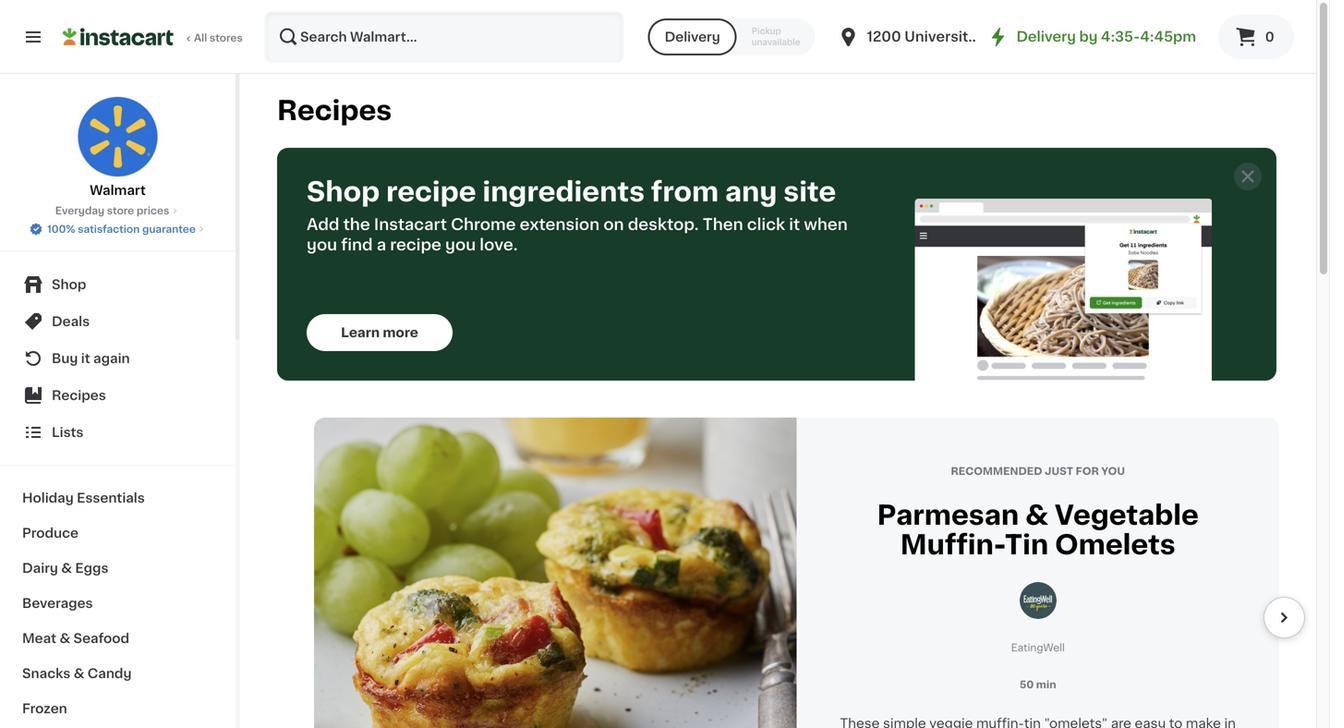 Task type: describe. For each thing, give the bounding box(es) containing it.
100% satisfaction guarantee button
[[29, 218, 207, 237]]

satisfaction
[[78, 224, 140, 234]]

extension banner image
[[915, 199, 1213, 381]]

find
[[341, 237, 373, 253]]

when
[[804, 217, 848, 232]]

extension
[[520, 217, 600, 232]]

tin
[[1005, 532, 1049, 558]]

any
[[725, 179, 778, 205]]

beverages link
[[11, 586, 225, 621]]

ingredients
[[483, 179, 645, 205]]

recommended
[[951, 466, 1043, 476]]

holiday essentials
[[22, 492, 145, 505]]

recipes link
[[11, 377, 225, 414]]

deals
[[52, 315, 90, 328]]

shop recipe ingredients from any site
[[307, 179, 837, 205]]

0 button
[[1219, 15, 1295, 59]]

instacart logo image
[[63, 26, 174, 48]]

vegetable
[[1055, 502, 1199, 529]]

all stores
[[194, 33, 243, 43]]

50 min
[[1020, 680, 1057, 690]]

everyday store prices link
[[55, 203, 180, 218]]

then
[[703, 217, 744, 232]]

saved button
[[1233, 23, 1297, 45]]

learn more button
[[307, 314, 453, 351]]

eatingwell image
[[1020, 582, 1057, 619]]

buy it again link
[[11, 340, 225, 377]]

you
[[1102, 466, 1126, 476]]

recommended just for you
[[951, 466, 1126, 476]]

1 you from the left
[[307, 237, 337, 253]]

for
[[1076, 466, 1100, 476]]

learn more
[[341, 326, 419, 339]]

add the instacart chrome extension on desktop. then click it when you find a recipe you love.
[[307, 217, 848, 253]]

100%
[[47, 224, 75, 234]]

1200 university ave
[[867, 30, 1008, 43]]

frozen link
[[11, 691, 225, 726]]

service type group
[[648, 18, 816, 55]]

meat & seafood
[[22, 632, 129, 645]]

meat
[[22, 632, 56, 645]]

snacks & candy link
[[11, 656, 225, 691]]

more
[[383, 326, 419, 339]]

frozen
[[22, 702, 67, 715]]

click
[[748, 217, 786, 232]]

produce
[[22, 527, 79, 540]]

walmart
[[90, 184, 146, 197]]

again
[[93, 352, 130, 365]]

university
[[905, 30, 978, 43]]

1 horizontal spatial recipes
[[277, 98, 392, 124]]

prices
[[137, 206, 169, 216]]

by
[[1080, 30, 1098, 43]]

delivery by 4:35-4:45pm link
[[987, 26, 1197, 48]]

muffin-
[[901, 532, 1005, 558]]

essentials
[[77, 492, 145, 505]]

shop for shop
[[52, 278, 86, 291]]

beverages
[[22, 597, 93, 610]]

candy
[[88, 667, 132, 680]]

learn
[[341, 326, 380, 339]]

& for dairy
[[61, 562, 72, 575]]

dairy
[[22, 562, 58, 575]]

50
[[1020, 680, 1034, 690]]

chrome
[[451, 217, 516, 232]]

a
[[377, 237, 386, 253]]

eggs
[[75, 562, 109, 575]]

saved
[[1256, 26, 1297, 39]]

delivery button
[[648, 18, 737, 55]]



Task type: vqa. For each thing, say whether or not it's contained in the screenshot.
to to the left
no



Task type: locate. For each thing, give the bounding box(es) containing it.
1 horizontal spatial delivery
[[1017, 30, 1077, 43]]

snacks & candy
[[22, 667, 132, 680]]

1 vertical spatial it
[[81, 352, 90, 365]]

recipe inside add the instacart chrome extension on desktop. then click it when you find a recipe you love.
[[390, 237, 442, 253]]

dairy & eggs link
[[11, 551, 225, 586]]

everyday store prices
[[55, 206, 169, 216]]

delivery by 4:35-4:45pm
[[1017, 30, 1197, 43]]

1 horizontal spatial you
[[446, 237, 476, 253]]

0 horizontal spatial shop
[[52, 278, 86, 291]]

parmesan
[[878, 502, 1020, 529]]

2 you from the left
[[446, 237, 476, 253]]

None search field
[[264, 11, 624, 63]]

& inside parmesan & vegetable muffin-tin omelets
[[1026, 502, 1049, 529]]

& up tin
[[1026, 502, 1049, 529]]

0 horizontal spatial you
[[307, 237, 337, 253]]

holiday essentials link
[[11, 481, 225, 516]]

0
[[1266, 30, 1275, 43]]

produce link
[[11, 516, 225, 551]]

1200 university ave button
[[838, 11, 1008, 63]]

ave
[[981, 30, 1008, 43]]

delivery for delivery
[[665, 30, 721, 43]]

parmesan & vegetable muffin-tin omelets
[[878, 502, 1199, 558]]

just
[[1045, 466, 1074, 476]]

4:35-
[[1102, 30, 1141, 43]]

recipe up instacart on the left top of the page
[[386, 179, 476, 205]]

1 horizontal spatial it
[[790, 217, 801, 232]]

1 vertical spatial recipes
[[52, 389, 106, 402]]

shop for shop recipe ingredients from any site
[[307, 179, 380, 205]]

buy it again
[[52, 352, 130, 365]]

it inside add the instacart chrome extension on desktop. then click it when you find a recipe you love.
[[790, 217, 801, 232]]

from
[[651, 179, 719, 205]]

desktop.
[[628, 217, 699, 232]]

1200
[[867, 30, 902, 43]]

lists
[[52, 426, 84, 439]]

meat & seafood link
[[11, 621, 225, 656]]

4:45pm
[[1141, 30, 1197, 43]]

shop up the
[[307, 179, 380, 205]]

you down add
[[307, 237, 337, 253]]

1 vertical spatial shop
[[52, 278, 86, 291]]

site
[[784, 179, 837, 205]]

deals link
[[11, 303, 225, 340]]

0 horizontal spatial recipes
[[52, 389, 106, 402]]

you down chrome
[[446, 237, 476, 253]]

store
[[107, 206, 134, 216]]

delivery
[[1017, 30, 1077, 43], [665, 30, 721, 43]]

guarantee
[[142, 224, 196, 234]]

buy
[[52, 352, 78, 365]]

it right buy
[[81, 352, 90, 365]]

recipe
[[386, 179, 476, 205], [390, 237, 442, 253]]

delivery for delivery by 4:35-4:45pm
[[1017, 30, 1077, 43]]

& left the candy
[[74, 667, 84, 680]]

& right meat
[[60, 632, 70, 645]]

0 vertical spatial it
[[790, 217, 801, 232]]

item carousel region
[[277, 418, 1306, 728]]

it right click
[[790, 217, 801, 232]]

walmart logo image
[[77, 96, 159, 177]]

1 vertical spatial recipe
[[390, 237, 442, 253]]

recipes
[[277, 98, 392, 124], [52, 389, 106, 402]]

shop up "deals"
[[52, 278, 86, 291]]

min
[[1037, 680, 1057, 690]]

walmart link
[[77, 96, 159, 200]]

snacks
[[22, 667, 71, 680]]

shop
[[307, 179, 380, 205], [52, 278, 86, 291]]

the
[[343, 217, 370, 232]]

everyday
[[55, 206, 105, 216]]

on
[[604, 217, 624, 232]]

shop link
[[11, 266, 225, 303]]

& for snacks
[[74, 667, 84, 680]]

0 vertical spatial recipes
[[277, 98, 392, 124]]

lists link
[[11, 414, 225, 451]]

instacart
[[374, 217, 447, 232]]

eatingwell
[[1012, 643, 1066, 653]]

holiday
[[22, 492, 74, 505]]

delivery inside button
[[665, 30, 721, 43]]

all stores link
[[63, 11, 244, 63]]

dairy & eggs
[[22, 562, 109, 575]]

all
[[194, 33, 207, 43]]

0 vertical spatial recipe
[[386, 179, 476, 205]]

Search field
[[266, 13, 623, 61]]

seafood
[[74, 632, 129, 645]]

& left eggs
[[61, 562, 72, 575]]

1 horizontal spatial shop
[[307, 179, 380, 205]]

0 horizontal spatial it
[[81, 352, 90, 365]]

add
[[307, 217, 340, 232]]

& for meat
[[60, 632, 70, 645]]

it
[[790, 217, 801, 232], [81, 352, 90, 365]]

0 horizontal spatial delivery
[[665, 30, 721, 43]]

100% satisfaction guarantee
[[47, 224, 196, 234]]

recipe down instacart on the left top of the page
[[390, 237, 442, 253]]

omelets
[[1055, 532, 1176, 558]]

0 vertical spatial shop
[[307, 179, 380, 205]]

stores
[[210, 33, 243, 43]]

love.
[[480, 237, 518, 253]]

you
[[307, 237, 337, 253], [446, 237, 476, 253]]

& for parmesan
[[1026, 502, 1049, 529]]



